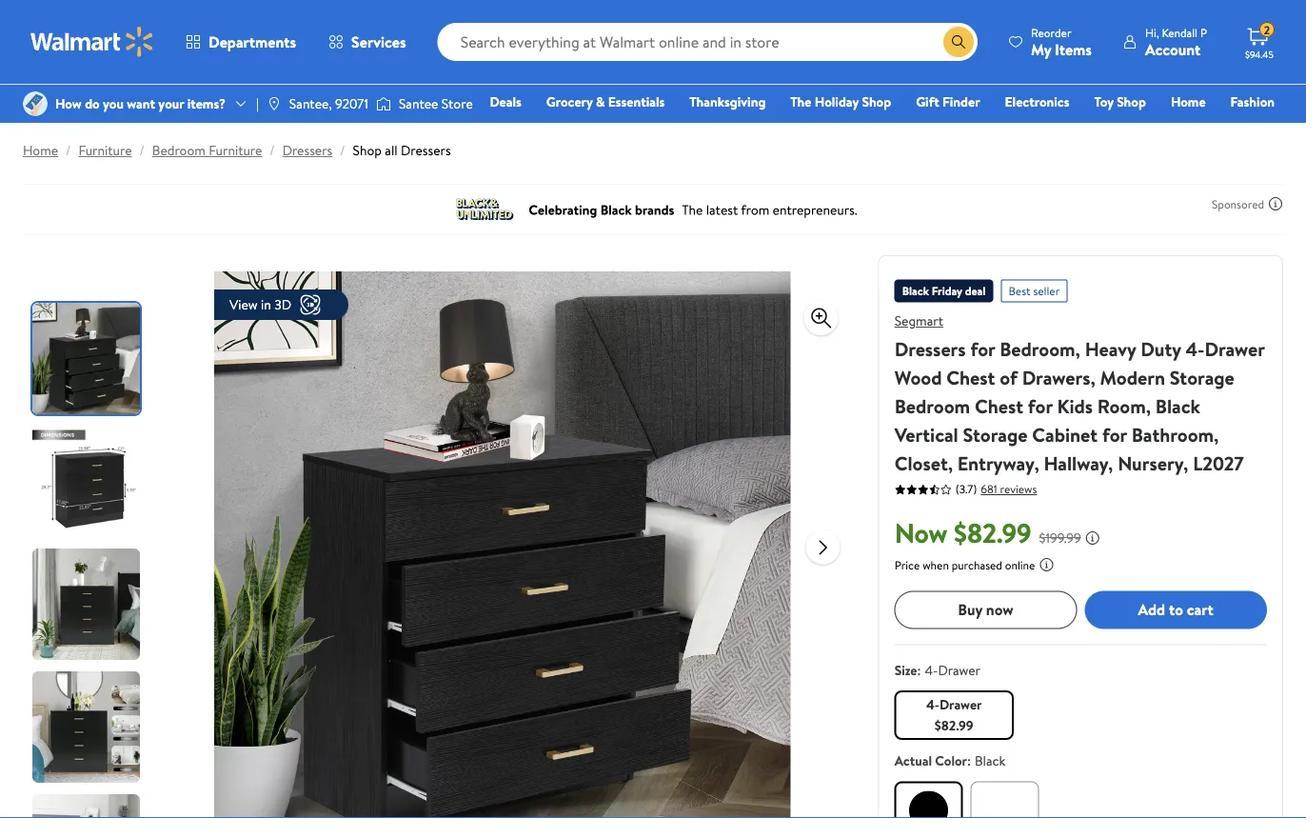 Task type: locate. For each thing, give the bounding box(es) containing it.
one debit link
[[1121, 118, 1202, 139]]

the
[[791, 92, 812, 111]]

/ left the dressers link
[[270, 141, 275, 160]]

for down drawers,
[[1028, 392, 1053, 419]]

bedroom up vertical
[[895, 392, 971, 419]]

$82.99 up color
[[935, 716, 974, 735]]

0 vertical spatial bedroom
[[152, 141, 206, 160]]

storage
[[1170, 364, 1235, 391], [963, 421, 1028, 448]]

essentials
[[608, 92, 665, 111]]

shop inside the holiday shop link
[[862, 92, 892, 111]]

1 horizontal spatial home
[[1171, 92, 1206, 111]]

dressers right all
[[401, 141, 451, 160]]

4- right size
[[925, 660, 939, 679]]

buy now
[[958, 599, 1014, 620]]

0 vertical spatial storage
[[1170, 364, 1235, 391]]

chest
[[947, 364, 996, 391], [975, 392, 1024, 419]]

1 horizontal spatial storage
[[1170, 364, 1235, 391]]

1 vertical spatial bedroom
[[895, 392, 971, 419]]

1 / from the left
[[66, 141, 71, 160]]

 image right 92071
[[376, 94, 391, 113]]

add
[[1139, 599, 1166, 620]]

dressers for bedroom, heavy duty 4-drawer wood chest of drawers, modern storage bedroom chest for kids room, black vertical storage cabinet for bathroom, closet, entryway, hallway, nursery, l2027 - image 2 of 10 image
[[32, 426, 144, 537]]

actual color list
[[891, 777, 1272, 818]]

shop left all
[[353, 141, 382, 160]]

1 vertical spatial drawer
[[939, 660, 981, 679]]

of
[[1000, 364, 1018, 391]]

1 horizontal spatial furniture
[[209, 141, 262, 160]]

0 horizontal spatial bedroom
[[152, 141, 206, 160]]

actual color : black
[[895, 751, 1006, 770]]

0 vertical spatial drawer
[[1205, 335, 1265, 362]]

home up debit
[[1171, 92, 1206, 111]]

Search search field
[[438, 23, 978, 61]]

storage up entryway,
[[963, 421, 1028, 448]]

1 vertical spatial :
[[968, 751, 972, 770]]

1 horizontal spatial for
[[1028, 392, 1053, 419]]

furniture down you at the top
[[78, 141, 132, 160]]

nursery,
[[1118, 450, 1189, 476]]

0 horizontal spatial furniture
[[78, 141, 132, 160]]

chest left of
[[947, 364, 996, 391]]

toy
[[1095, 92, 1114, 111]]

2 horizontal spatial for
[[1103, 421, 1128, 448]]

0 horizontal spatial  image
[[23, 91, 48, 116]]

3d
[[274, 295, 291, 314]]

(3.7) 681 reviews
[[956, 481, 1038, 497]]

black up bathroom,
[[1156, 392, 1201, 419]]

size : 4-drawer
[[895, 660, 981, 679]]

clear search field text image
[[921, 34, 936, 50]]

|
[[256, 94, 259, 113]]

:
[[918, 660, 921, 679], [968, 751, 972, 770]]

dressers for bedroom, heavy duty 4-drawer wood chest of drawers, modern storage bedroom chest for kids room, black vertical storage cabinet for bathroom, closet, entryway, hallway, nursery, l2027 image
[[214, 255, 791, 818]]

dressers inside segmart dressers for bedroom, heavy duty 4-drawer wood chest of drawers, modern storage bedroom chest for kids room, black vertical storage cabinet for bathroom, closet, entryway, hallway, nursery, l2027
[[895, 335, 966, 362]]

home link down how
[[23, 141, 58, 160]]

1 vertical spatial black
[[1156, 392, 1201, 419]]

holiday
[[815, 92, 859, 111]]

chest down of
[[975, 392, 1024, 419]]

4- down size : 4-drawer
[[927, 695, 940, 714]]

2 / from the left
[[140, 141, 145, 160]]

2 horizontal spatial shop
[[1117, 92, 1147, 111]]

0 horizontal spatial black
[[903, 283, 929, 299]]

reorder my items
[[1032, 24, 1092, 60]]

entryway,
[[958, 450, 1040, 476]]

deals
[[490, 92, 522, 111]]

0 horizontal spatial home
[[23, 141, 58, 160]]

dressers down segmart
[[895, 335, 966, 362]]

drawer
[[1205, 335, 1265, 362], [939, 660, 981, 679], [940, 695, 982, 714]]

departments
[[209, 31, 296, 52]]

0 vertical spatial home
[[1171, 92, 1206, 111]]

drawer down size : 4-drawer
[[940, 695, 982, 714]]

: down buy now button
[[918, 660, 921, 679]]

shop right holiday
[[862, 92, 892, 111]]

seller
[[1034, 283, 1060, 299]]

the holiday shop
[[791, 92, 892, 111]]

segmart dressers for bedroom, heavy duty 4-drawer wood chest of drawers, modern storage bedroom chest for kids room, black vertical storage cabinet for bathroom, closet, entryway, hallway, nursery, l2027
[[895, 311, 1265, 476]]

0 vertical spatial home link
[[1163, 91, 1215, 112]]

toy shop link
[[1086, 91, 1155, 112]]

/
[[66, 141, 71, 160], [140, 141, 145, 160], [270, 141, 275, 160], [340, 141, 345, 160]]

: down 4-drawer $82.99
[[968, 751, 972, 770]]

1 horizontal spatial  image
[[376, 94, 391, 113]]

sponsored
[[1213, 196, 1265, 212]]

drawer right "duty"
[[1205, 335, 1265, 362]]

black up "segmart" link
[[903, 283, 929, 299]]

legal information image
[[1039, 556, 1055, 572]]

0 vertical spatial $82.99
[[954, 514, 1032, 551]]

1 vertical spatial home
[[23, 141, 58, 160]]

$82.99 inside 4-drawer $82.99
[[935, 716, 974, 735]]

1 horizontal spatial shop
[[862, 92, 892, 111]]

hi, kendall p account
[[1146, 24, 1208, 60]]

1 vertical spatial home link
[[23, 141, 58, 160]]

1 horizontal spatial black
[[975, 751, 1006, 770]]

bedroom
[[152, 141, 206, 160], [895, 392, 971, 419]]

shop right 'toy'
[[1117, 92, 1147, 111]]

bedroom furniture link
[[152, 141, 262, 160]]

2 vertical spatial drawer
[[940, 695, 982, 714]]

your
[[158, 94, 184, 113]]

4-
[[1186, 335, 1205, 362], [925, 660, 939, 679], [927, 695, 940, 714]]

1 horizontal spatial home link
[[1163, 91, 1215, 112]]

home link up debit
[[1163, 91, 1215, 112]]

681
[[981, 481, 998, 497]]

view
[[230, 295, 258, 314]]

0 horizontal spatial :
[[918, 660, 921, 679]]

santee store
[[399, 94, 473, 113]]

2 vertical spatial 4-
[[927, 695, 940, 714]]

cart
[[1187, 599, 1214, 620]]

1 furniture from the left
[[78, 141, 132, 160]]

4- right "duty"
[[1186, 335, 1205, 362]]

cabinet
[[1033, 421, 1098, 448]]

room,
[[1098, 392, 1152, 419]]

black right color
[[975, 751, 1006, 770]]

2 horizontal spatial black
[[1156, 392, 1201, 419]]

/ left furniture 'link'
[[66, 141, 71, 160]]

 image
[[23, 91, 48, 116], [376, 94, 391, 113]]

drawer inside 4-drawer $82.99
[[940, 695, 982, 714]]

fashion
[[1231, 92, 1275, 111]]

dressers link
[[283, 141, 333, 160]]

1 vertical spatial $82.99
[[935, 716, 974, 735]]

registry link
[[1047, 118, 1113, 139]]

dressers
[[283, 141, 333, 160], [401, 141, 451, 160], [895, 335, 966, 362]]

grocery & essentials link
[[538, 91, 674, 112]]

1 vertical spatial for
[[1028, 392, 1053, 419]]

0 horizontal spatial storage
[[963, 421, 1028, 448]]

now $82.99
[[895, 514, 1032, 551]]

2 vertical spatial black
[[975, 751, 1006, 770]]

$82.99
[[954, 514, 1032, 551], [935, 716, 974, 735]]

$82.99 up purchased
[[954, 514, 1032, 551]]

3 / from the left
[[270, 141, 275, 160]]

walmart image
[[30, 27, 154, 57]]

reorder
[[1032, 24, 1072, 40]]

dressers down 'santee,'
[[283, 141, 333, 160]]

price
[[895, 556, 920, 573]]

bedroom inside segmart dressers for bedroom, heavy duty 4-drawer wood chest of drawers, modern storage bedroom chest for kids room, black vertical storage cabinet for bathroom, closet, entryway, hallway, nursery, l2027
[[895, 392, 971, 419]]

purchased
[[952, 556, 1003, 573]]

shop all dressers link
[[353, 141, 451, 160]]

size
[[895, 660, 918, 679]]

heavy
[[1086, 335, 1137, 362]]

0 horizontal spatial for
[[971, 335, 996, 362]]

2 horizontal spatial dressers
[[895, 335, 966, 362]]

/ right the dressers link
[[340, 141, 345, 160]]

0 vertical spatial black
[[903, 283, 929, 299]]

to
[[1170, 599, 1184, 620]]

furniture down |
[[209, 141, 262, 160]]

bedroom down your at the top of page
[[152, 141, 206, 160]]

1 horizontal spatial bedroom
[[895, 392, 971, 419]]

add to cart
[[1139, 599, 1214, 620]]

bedroom,
[[1000, 335, 1081, 362]]

how do you want your items?
[[55, 94, 226, 113]]

home
[[1171, 92, 1206, 111], [23, 141, 58, 160]]

do
[[85, 94, 100, 113]]

drawer inside segmart dressers for bedroom, heavy duty 4-drawer wood chest of drawers, modern storage bedroom chest for kids room, black vertical storage cabinet for bathroom, closet, entryway, hallway, nursery, l2027
[[1205, 335, 1265, 362]]

0 vertical spatial for
[[971, 335, 996, 362]]

for down room,
[[1103, 421, 1128, 448]]

home down how
[[23, 141, 58, 160]]

/ right furniture 'link'
[[140, 141, 145, 160]]

for left bedroom,
[[971, 335, 996, 362]]

dressers for bedroom, heavy duty 4-drawer wood chest of drawers, modern storage bedroom chest for kids room, black vertical storage cabinet for bathroom, closet, entryway, hallway, nursery, l2027 - image 3 of 10 image
[[32, 549, 144, 660]]

 image left how
[[23, 91, 48, 116]]

storage down "duty"
[[1170, 364, 1235, 391]]

walmart+ link
[[1210, 118, 1284, 139]]

drawer up 4-drawer $82.99
[[939, 660, 981, 679]]

size list
[[891, 686, 1272, 744]]

0 vertical spatial 4-
[[1186, 335, 1205, 362]]

when
[[923, 556, 949, 573]]

how
[[55, 94, 82, 113]]

 image
[[267, 96, 282, 111]]

0 horizontal spatial shop
[[353, 141, 382, 160]]

gift finder
[[916, 92, 981, 111]]

services
[[352, 31, 406, 52]]



Task type: vqa. For each thing, say whether or not it's contained in the screenshot.
purchased
yes



Task type: describe. For each thing, give the bounding box(es) containing it.
thanksgiving
[[690, 92, 766, 111]]

0 vertical spatial chest
[[947, 364, 996, 391]]

black inside segmart dressers for bedroom, heavy duty 4-drawer wood chest of drawers, modern storage bedroom chest for kids room, black vertical storage cabinet for bathroom, closet, entryway, hallway, nursery, l2027
[[1156, 392, 1201, 419]]

2
[[1265, 22, 1271, 38]]

681 reviews link
[[978, 481, 1038, 497]]

all
[[385, 141, 398, 160]]

fashion link
[[1223, 91, 1284, 112]]

grocery & essentials
[[547, 92, 665, 111]]

black friday deal
[[903, 283, 986, 299]]

grocery
[[547, 92, 593, 111]]

0 vertical spatial :
[[918, 660, 921, 679]]

reviews
[[1001, 481, 1038, 497]]

4 / from the left
[[340, 141, 345, 160]]

2 furniture from the left
[[209, 141, 262, 160]]

deals link
[[481, 91, 530, 112]]

1 vertical spatial chest
[[975, 392, 1024, 419]]

modern
[[1101, 364, 1166, 391]]

santee,
[[289, 94, 332, 113]]

next media item image
[[812, 536, 835, 559]]

vertical
[[895, 421, 959, 448]]

walmart+
[[1219, 119, 1275, 138]]

drawers,
[[1023, 364, 1096, 391]]

debit
[[1161, 119, 1194, 138]]

hi,
[[1146, 24, 1160, 40]]

4- inside 4-drawer $82.99
[[927, 695, 940, 714]]

deal
[[965, 283, 986, 299]]

 image for santee store
[[376, 94, 391, 113]]

duty
[[1141, 335, 1182, 362]]

4-drawer $82.99
[[927, 695, 982, 735]]

(3.7)
[[956, 481, 978, 497]]

0 horizontal spatial dressers
[[283, 141, 333, 160]]

best
[[1009, 283, 1031, 299]]

buy now button
[[895, 591, 1078, 629]]

learn more about strikethrough prices image
[[1085, 530, 1101, 545]]

toy shop
[[1095, 92, 1147, 111]]

fashion registry
[[1056, 92, 1275, 138]]

finder
[[943, 92, 981, 111]]

1 vertical spatial 4-
[[925, 660, 939, 679]]

items
[[1055, 39, 1092, 60]]

account
[[1146, 39, 1201, 60]]

 image for how do you want your items?
[[23, 91, 48, 116]]

store
[[442, 94, 473, 113]]

color
[[936, 751, 968, 770]]

segmart
[[895, 311, 944, 330]]

add to cart button
[[1085, 591, 1268, 629]]

search icon image
[[952, 34, 967, 50]]

1 horizontal spatial :
[[968, 751, 972, 770]]

1 vertical spatial storage
[[963, 421, 1028, 448]]

want
[[127, 94, 155, 113]]

kendall
[[1162, 24, 1198, 40]]

departments button
[[170, 19, 312, 65]]

dressers for bedroom, heavy duty 4-drawer wood chest of drawers, modern storage bedroom chest for kids room, black vertical storage cabinet for bathroom, closet, entryway, hallway, nursery, l2027 - image 4 of 10 image
[[32, 671, 144, 783]]

home for home
[[1171, 92, 1206, 111]]

bathroom,
[[1132, 421, 1220, 448]]

92071
[[335, 94, 369, 113]]

hallway,
[[1044, 450, 1114, 476]]

$199.99
[[1040, 528, 1082, 547]]

shop inside toy shop link
[[1117, 92, 1147, 111]]

2 vertical spatial for
[[1103, 421, 1128, 448]]

actual
[[895, 751, 932, 770]]

dressers for bedroom, heavy duty 4-drawer wood chest of drawers, modern storage bedroom chest for kids room, black vertical storage cabinet for bathroom, closet, entryway, hallway, nursery, l2027 - image 5 of 10 image
[[32, 794, 144, 818]]

now
[[987, 599, 1014, 620]]

home / furniture / bedroom furniture / dressers / shop all dressers
[[23, 141, 451, 160]]

$94.45
[[1246, 48, 1274, 60]]

electronics
[[1005, 92, 1070, 111]]

furniture link
[[78, 141, 132, 160]]

electronics link
[[997, 91, 1079, 112]]

home for home / furniture / bedroom furniture / dressers / shop all dressers
[[23, 141, 58, 160]]

closet,
[[895, 450, 953, 476]]

p
[[1201, 24, 1208, 40]]

registry
[[1056, 119, 1105, 138]]

dressers for bedroom, heavy duty 4-drawer wood chest of drawers, modern storage bedroom chest for kids room, black vertical storage cabinet for bathroom, closet, entryway, hallway, nursery, l2027 - image 1 of 10 image
[[32, 303, 144, 414]]

now
[[895, 514, 948, 551]]

ad disclaimer and feedback for skylinedisplayad image
[[1269, 196, 1284, 211]]

4- inside segmart dressers for bedroom, heavy duty 4-drawer wood chest of drawers, modern storage bedroom chest for kids room, black vertical storage cabinet for bathroom, closet, entryway, hallway, nursery, l2027
[[1186, 335, 1205, 362]]

view in 3d button
[[214, 290, 349, 320]]

thanksgiving link
[[681, 91, 775, 112]]

friday
[[932, 283, 963, 299]]

gift
[[916, 92, 940, 111]]

1 horizontal spatial dressers
[[401, 141, 451, 160]]

santee, 92071
[[289, 94, 369, 113]]

Walmart Site-Wide search field
[[438, 23, 978, 61]]

gift finder link
[[908, 91, 989, 112]]

in
[[261, 295, 271, 314]]

the holiday shop link
[[782, 91, 900, 112]]

one
[[1129, 119, 1158, 138]]

price when purchased online
[[895, 556, 1036, 573]]

online
[[1006, 556, 1036, 573]]

zoom image modal image
[[810, 307, 833, 330]]

services button
[[312, 19, 423, 65]]

view in 3d
[[230, 295, 291, 314]]

items?
[[187, 94, 226, 113]]

&
[[596, 92, 605, 111]]

0 horizontal spatial home link
[[23, 141, 58, 160]]



